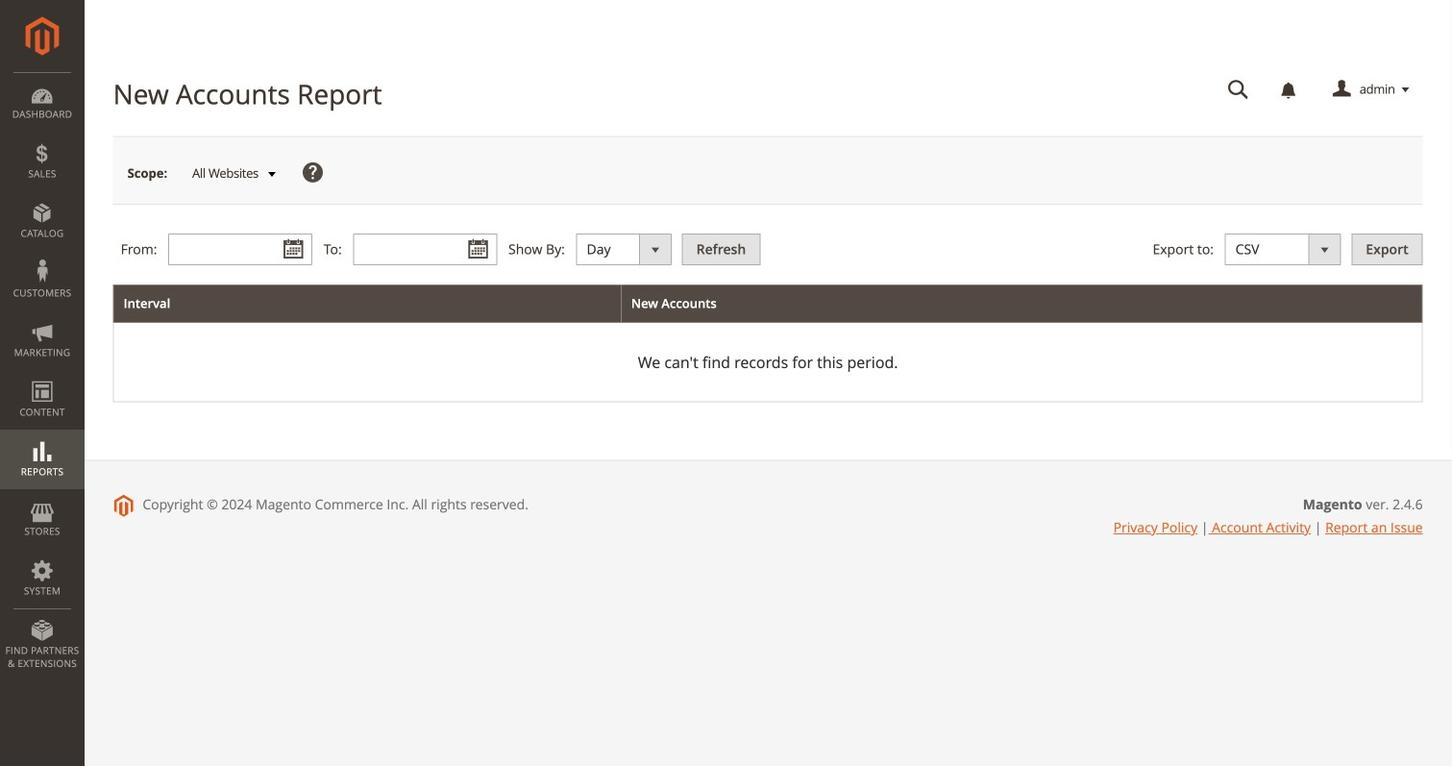 Task type: describe. For each thing, give the bounding box(es) containing it.
magento admin panel image
[[25, 16, 59, 56]]



Task type: locate. For each thing, give the bounding box(es) containing it.
menu bar
[[0, 72, 85, 680]]

None text field
[[168, 234, 313, 266]]

None text field
[[1215, 73, 1263, 107], [353, 234, 498, 266], [1215, 73, 1263, 107], [353, 234, 498, 266]]



